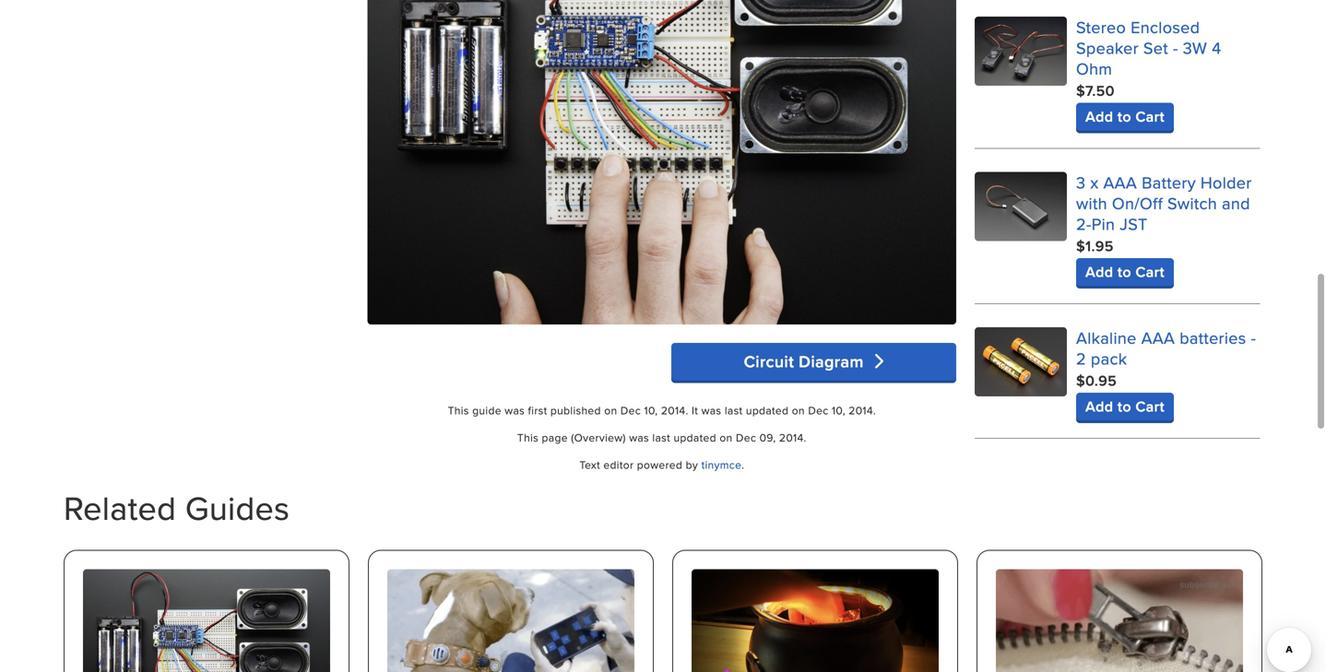 Task type: describe. For each thing, give the bounding box(es) containing it.
this guide was first published on dec 10, 2014. it was last updated on dec 10, 2014.
[[448, 402, 876, 418]]

rectangular stereo enclosed speaker set with jst cable image
[[975, 17, 1067, 86]]

add inside "3 x aaa battery holder with on/off switch and 2-pin jst $1.95 add to cart"
[[1085, 261, 1114, 283]]

$1.95
[[1076, 235, 1114, 257]]

2-
[[1076, 212, 1092, 236]]

text editor powered by tinymce .
[[579, 457, 744, 473]]

09,
[[760, 430, 776, 445]]

front angled shot of 3 x aaa battery holder with on-off switch and 2-pin jst ph connector. image
[[975, 172, 1067, 241]]

related guides
[[64, 484, 290, 531]]

add to cart link for pin
[[1076, 258, 1174, 286]]

published
[[551, 402, 601, 418]]

guides
[[185, 484, 290, 531]]

0 horizontal spatial 2014.
[[661, 402, 689, 418]]

stereo enclosed speaker set - 3w 4 ohm $7.50 add to cart
[[1076, 15, 1222, 127]]

x
[[1090, 171, 1099, 194]]

add inside alkaline aaa batteries - 2 pack $0.95 add to cart
[[1085, 396, 1114, 417]]

0 horizontal spatial on
[[604, 402, 617, 418]]

cart inside "3 x aaa battery holder with on/off switch and 2-pin jst $1.95 add to cart"
[[1136, 261, 1165, 283]]

3w
[[1183, 36, 1207, 60]]

3 x aaa battery holder with on/off switch and 2-pin jst link
[[1076, 171, 1252, 236]]

pin
[[1092, 212, 1115, 236]]

$0.95
[[1076, 370, 1117, 392]]

1 horizontal spatial dec
[[736, 430, 756, 445]]

this for this guide was first published on dec 10, 2014. it was last updated on dec 10, 2014.
[[448, 402, 469, 418]]

$7.50
[[1076, 80, 1115, 102]]

aaa inside "3 x aaa battery holder with on/off switch and 2-pin jst $1.95 add to cart"
[[1103, 171, 1137, 194]]

alkaline aaa batteries - 2 pack link
[[1076, 326, 1256, 370]]

circuit diagram link
[[671, 343, 957, 380]]

add inside stereo enclosed speaker set - 3w 4 ohm $7.50 add to cart
[[1085, 106, 1114, 127]]

2 horizontal spatial on
[[792, 402, 805, 418]]

text
[[579, 457, 600, 473]]

battery
[[1142, 171, 1196, 194]]

cart inside stereo enclosed speaker set - 3w 4 ohm $7.50 add to cart
[[1136, 106, 1165, 127]]

0 horizontal spatial dec
[[621, 402, 641, 418]]

speaker
[[1076, 36, 1139, 60]]

.
[[742, 457, 744, 473]]

holder
[[1201, 171, 1252, 194]]

to inside stereo enclosed speaker set - 3w 4 ohm $7.50 add to cart
[[1118, 106, 1131, 127]]

1 horizontal spatial 2014.
[[779, 430, 807, 445]]

stereo enclosed speaker set - 3w 4 ohm link
[[1076, 15, 1222, 80]]

editor
[[604, 457, 634, 473]]

alkaline aaa batteries - 2 pack $0.95 add to cart
[[1076, 326, 1256, 417]]

first
[[528, 402, 547, 418]]

with
[[1076, 192, 1108, 215]]

pack
[[1091, 347, 1127, 370]]

page
[[542, 430, 568, 445]]

it
[[692, 402, 698, 418]]

and
[[1222, 192, 1250, 215]]

on/off
[[1112, 192, 1163, 215]]

alkaline
[[1076, 326, 1137, 350]]

- inside alkaline aaa batteries - 2 pack $0.95 add to cart
[[1251, 326, 1256, 350]]

0 vertical spatial updated
[[746, 402, 789, 418]]

2 horizontal spatial was
[[701, 402, 722, 418]]

- inside stereo enclosed speaker set - 3w 4 ohm $7.50 add to cart
[[1173, 36, 1178, 60]]

page content region
[[367, 0, 957, 484]]

3
[[1076, 171, 1086, 194]]



Task type: locate. For each thing, give the bounding box(es) containing it.
1 horizontal spatial -
[[1251, 326, 1256, 350]]

add to cart link down $1.95
[[1076, 258, 1174, 286]]

adafruit_products_2210 00.jpg image
[[367, 0, 957, 325]]

1 to from the top
[[1118, 106, 1131, 127]]

batteries
[[1180, 326, 1246, 350]]

0 horizontal spatial -
[[1173, 36, 1178, 60]]

2 add to cart link from the top
[[1076, 258, 1174, 286]]

was left first
[[505, 402, 525, 418]]

add
[[1085, 106, 1114, 127], [1085, 261, 1114, 283], [1085, 396, 1114, 417]]

tinymce link
[[701, 457, 742, 473]]

add to cart link
[[1076, 103, 1174, 131], [1076, 258, 1174, 286], [1076, 393, 1174, 421]]

10, up this page (overview) was last updated on dec 09, 2014.
[[644, 402, 658, 418]]

cart down alkaline aaa batteries - 2 pack link
[[1136, 396, 1165, 417]]

0 vertical spatial last
[[725, 402, 743, 418]]

1 vertical spatial updated
[[674, 430, 716, 445]]

1 add to cart link from the top
[[1076, 103, 1174, 131]]

on
[[604, 402, 617, 418], [792, 402, 805, 418], [720, 430, 733, 445]]

0 vertical spatial this
[[448, 402, 469, 418]]

adafruit audio fx sound board image
[[83, 570, 330, 672]]

dec
[[621, 402, 641, 418], [808, 402, 829, 418], [736, 430, 756, 445]]

0 vertical spatial add
[[1085, 106, 1114, 127]]

related
[[64, 484, 176, 531]]

switch
[[1168, 192, 1217, 215]]

to down speaker
[[1118, 106, 1131, 127]]

0 horizontal spatial aaa
[[1103, 171, 1137, 194]]

add down $0.95
[[1085, 396, 1114, 417]]

0 vertical spatial add to cart link
[[1076, 103, 1174, 131]]

2 to from the top
[[1118, 261, 1131, 283]]

aaa right "x"
[[1103, 171, 1137, 194]]

updated
[[746, 402, 789, 418], [674, 430, 716, 445]]

2014. down "chevron right" image on the bottom right of the page
[[849, 402, 876, 418]]

last up "text editor powered by tinymce ."
[[652, 430, 670, 445]]

1 vertical spatial last
[[652, 430, 670, 445]]

cart down jst
[[1136, 261, 1165, 283]]

this left guide
[[448, 402, 469, 418]]

guide
[[472, 402, 502, 418]]

to
[[1118, 106, 1131, 127], [1118, 261, 1131, 283], [1118, 396, 1131, 417]]

to inside alkaline aaa batteries - 2 pack $0.95 add to cart
[[1118, 396, 1131, 417]]

- left 3w
[[1173, 36, 1178, 60]]

3 x aaa battery holder with on/off switch and 2-pin jst $1.95 add to cart
[[1076, 171, 1252, 283]]

circuit
[[744, 350, 794, 374]]

on down circuit diagram
[[792, 402, 805, 418]]

1 vertical spatial add
[[1085, 261, 1114, 283]]

on up (overview)
[[604, 402, 617, 418]]

0 horizontal spatial was
[[505, 402, 525, 418]]

-
[[1173, 36, 1178, 60], [1251, 326, 1256, 350]]

updated up 09,
[[746, 402, 789, 418]]

10,
[[644, 402, 658, 418], [832, 402, 846, 418]]

stereo
[[1076, 15, 1126, 39]]

2 vertical spatial add to cart link
[[1076, 393, 1174, 421]]

0 horizontal spatial updated
[[674, 430, 716, 445]]

last
[[725, 402, 743, 418], [652, 430, 670, 445]]

this left the page
[[517, 430, 539, 445]]

powered
[[637, 457, 683, 473]]

2 cart from the top
[[1136, 261, 1165, 283]]

1 horizontal spatial 10,
[[832, 402, 846, 418]]

0 horizontal spatial last
[[652, 430, 670, 445]]

updated down 'it' at right
[[674, 430, 716, 445]]

2 vertical spatial add
[[1085, 396, 1114, 417]]

dec down circuit diagram link
[[808, 402, 829, 418]]

this for this page (overview) was last updated on dec 09, 2014.
[[517, 430, 539, 445]]

10, down diagram
[[832, 402, 846, 418]]

screaming cauldron image
[[692, 570, 939, 672]]

2 add from the top
[[1085, 261, 1114, 283]]

circuit diagram
[[744, 350, 869, 374]]

diagram
[[799, 350, 864, 374]]

aaa inside alkaline aaa batteries - 2 pack $0.95 add to cart
[[1141, 326, 1175, 350]]

to inside "3 x aaa battery holder with on/off switch and 2-pin jst $1.95 add to cart"
[[1118, 261, 1131, 283]]

1 cart from the top
[[1136, 106, 1165, 127]]

dec up this page (overview) was last updated on dec 09, 2014.
[[621, 402, 641, 418]]

1 horizontal spatial last
[[725, 402, 743, 418]]

1 10, from the left
[[644, 402, 658, 418]]

0 vertical spatial to
[[1118, 106, 1131, 127]]

2 vertical spatial cart
[[1136, 396, 1165, 417]]

2 horizontal spatial dec
[[808, 402, 829, 418]]

1 horizontal spatial updated
[[746, 402, 789, 418]]

angled shot of 2 alkaline aaa batteries. image
[[975, 328, 1067, 397]]

1 horizontal spatial was
[[629, 430, 649, 445]]

0 horizontal spatial this
[[448, 402, 469, 418]]

1 vertical spatial -
[[1251, 326, 1256, 350]]

1 vertical spatial add to cart link
[[1076, 258, 1174, 286]]

0 vertical spatial aaa
[[1103, 171, 1137, 194]]

2
[[1076, 347, 1086, 370]]

0 vertical spatial -
[[1173, 36, 1178, 60]]

cart
[[1136, 106, 1165, 127], [1136, 261, 1165, 283], [1136, 396, 1165, 417]]

0 vertical spatial cart
[[1136, 106, 1165, 127]]

1 horizontal spatial aaa
[[1141, 326, 1175, 350]]

3 cart from the top
[[1136, 396, 1165, 417]]

2014. left 'it' at right
[[661, 402, 689, 418]]

cart inside alkaline aaa batteries - 2 pack $0.95 add to cart
[[1136, 396, 1165, 417]]

4
[[1212, 36, 1222, 60]]

3 add from the top
[[1085, 396, 1114, 417]]

add to cart link down $0.95
[[1076, 393, 1174, 421]]

ohm
[[1076, 57, 1113, 80]]

(overview)
[[571, 430, 626, 445]]

2014.
[[661, 402, 689, 418], [849, 402, 876, 418], [779, 430, 807, 445]]

2 10, from the left
[[832, 402, 846, 418]]

2 vertical spatial to
[[1118, 396, 1131, 417]]

to down jst
[[1118, 261, 1131, 283]]

1 vertical spatial to
[[1118, 261, 1131, 283]]

add down $1.95
[[1085, 261, 1114, 283]]

add to cart link for to
[[1076, 103, 1174, 131]]

was up the editor
[[629, 430, 649, 445]]

3 add to cart link from the top
[[1076, 393, 1174, 421]]

aaa
[[1103, 171, 1137, 194], [1141, 326, 1175, 350]]

last right 'it' at right
[[725, 402, 743, 418]]

1 add from the top
[[1085, 106, 1114, 127]]

add to cart link down $7.50
[[1076, 103, 1174, 131]]

1 horizontal spatial on
[[720, 430, 733, 445]]

this
[[448, 402, 469, 418], [517, 430, 539, 445]]

1 vertical spatial cart
[[1136, 261, 1165, 283]]

add down $7.50
[[1085, 106, 1114, 127]]

1 horizontal spatial this
[[517, 430, 539, 445]]

1 vertical spatial aaa
[[1141, 326, 1175, 350]]

by
[[686, 457, 698, 473]]

cart up battery
[[1136, 106, 1165, 127]]

this page (overview) was last updated on dec 09, 2014.
[[517, 430, 807, 445]]

aaa right alkaline
[[1141, 326, 1175, 350]]

tinymce
[[701, 457, 742, 473]]

dec left 09,
[[736, 430, 756, 445]]

set
[[1143, 36, 1168, 60]]

2 horizontal spatial 2014.
[[849, 402, 876, 418]]

3 to from the top
[[1118, 396, 1131, 417]]

was
[[505, 402, 525, 418], [701, 402, 722, 418], [629, 430, 649, 445]]

jst
[[1120, 212, 1148, 236]]

2014. right 09,
[[779, 430, 807, 445]]

was right 'it' at right
[[701, 402, 722, 418]]

0 horizontal spatial 10,
[[644, 402, 658, 418]]

to down pack
[[1118, 396, 1131, 417]]

- right batteries
[[1251, 326, 1256, 350]]

on up the tinymce link
[[720, 430, 733, 445]]

enclosed
[[1131, 15, 1200, 39]]

1 vertical spatial this
[[517, 430, 539, 445]]

chevron right image
[[869, 353, 884, 370]]



Task type: vqa. For each thing, say whether or not it's contained in the screenshot.
bit
no



